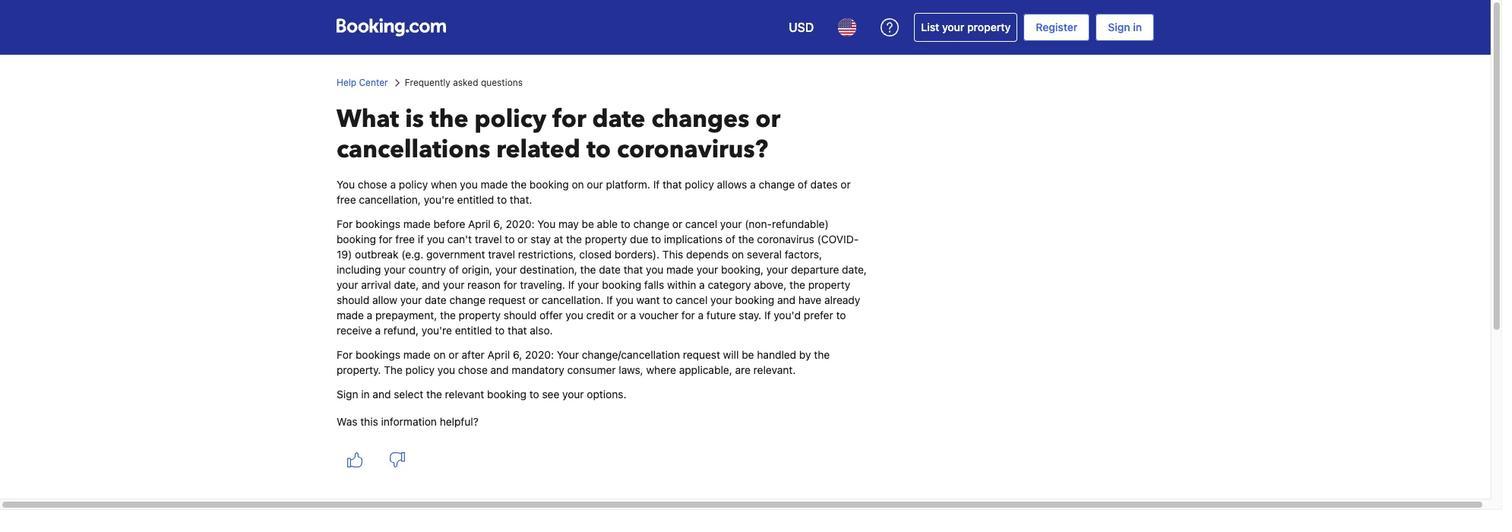 Task type: locate. For each thing, give the bounding box(es) containing it.
1 horizontal spatial change
[[634, 217, 670, 230]]

(e.g.
[[402, 248, 424, 261]]

6, inside for bookings made on or after april 6, 2020: your change/cancellation request will be handled by the property. the policy you chose and mandatory consumer laws, where applicable, are relevant.
[[513, 348, 522, 361]]

platform.
[[606, 178, 651, 191]]

1 vertical spatial sign
[[337, 388, 358, 401]]

request down reason
[[489, 293, 526, 306]]

0 horizontal spatial you
[[337, 178, 355, 191]]

in
[[1134, 21, 1143, 33], [361, 388, 370, 401]]

on up the 'booking,'
[[732, 248, 744, 261]]

or down the traveling.
[[529, 293, 539, 306]]

1 vertical spatial 2020:
[[525, 348, 554, 361]]

you inside you chose a policy when you made the booking on our platform. if that policy allows a change of dates or free cancellation, you're entitled to that.
[[460, 178, 478, 191]]

0 vertical spatial entitled
[[457, 193, 494, 206]]

0 vertical spatial for
[[337, 217, 353, 230]]

0 vertical spatial request
[[489, 293, 526, 306]]

april up can't
[[468, 217, 491, 230]]

the right is
[[430, 103, 469, 136]]

1 horizontal spatial in
[[1134, 21, 1143, 33]]

1 vertical spatial you
[[538, 217, 556, 230]]

traveling.
[[520, 278, 566, 291]]

that down the coronavirus?
[[663, 178, 682, 191]]

of left 'dates'
[[798, 178, 808, 191]]

you're down prepayment,
[[422, 324, 452, 337]]

your
[[557, 348, 579, 361]]

1 horizontal spatial date,
[[842, 263, 867, 276]]

date down country
[[425, 293, 447, 306]]

stay.
[[739, 309, 762, 322]]

your up prepayment,
[[400, 293, 422, 306]]

options.
[[587, 388, 627, 401]]

1 horizontal spatial you
[[538, 217, 556, 230]]

that.
[[510, 193, 533, 206]]

your down "origin,"
[[443, 278, 465, 291]]

1 vertical spatial free
[[396, 233, 415, 246]]

including
[[337, 263, 381, 276]]

usd button
[[780, 9, 824, 46]]

free inside you chose a policy when you made the booking on our platform. if that policy allows a change of dates or free cancellation, you're entitled to that.
[[337, 193, 356, 206]]

1 horizontal spatial on
[[572, 178, 584, 191]]

1 vertical spatial of
[[726, 233, 736, 246]]

6,
[[494, 217, 503, 230], [513, 348, 522, 361]]

for inside for bookings made on or after april 6, 2020: your change/cancellation request will be handled by the property. the policy you chose and mandatory consumer laws, where applicable, are relevant.
[[337, 348, 353, 361]]

1 vertical spatial should
[[504, 309, 537, 322]]

of inside you chose a policy when you made the booking on our platform. if that policy allows a change of dates or free cancellation, you're entitled to that.
[[798, 178, 808, 191]]

on
[[572, 178, 584, 191], [732, 248, 744, 261], [434, 348, 446, 361]]

you down cancellation.
[[566, 309, 584, 322]]

your left (non- on the top of the page
[[721, 217, 742, 230]]

0 horizontal spatial 6,
[[494, 217, 503, 230]]

you're
[[424, 193, 455, 206], [422, 324, 452, 337]]

on inside for bookings made on or after april 6, 2020: your change/cancellation request will be handled by the property. the policy you chose and mandatory consumer laws, where applicable, are relevant.
[[434, 348, 446, 361]]

you down what
[[337, 178, 355, 191]]

2 bookings from the top
[[356, 348, 401, 361]]

1 horizontal spatial that
[[624, 263, 643, 276]]

chose inside for bookings made on or after april 6, 2020: your change/cancellation request will be handled by the property. the policy you chose and mandatory consumer laws, where applicable, are relevant.
[[458, 363, 488, 376]]

the right by
[[814, 348, 830, 361]]

for up 19)
[[337, 217, 353, 230]]

1 horizontal spatial 6,
[[513, 348, 522, 361]]

1 vertical spatial april
[[488, 348, 510, 361]]

booking up stay. at the bottom of the page
[[735, 293, 775, 306]]

be right may
[[582, 217, 594, 230]]

travel right can't
[[475, 233, 502, 246]]

will
[[723, 348, 739, 361]]

0 vertical spatial april
[[468, 217, 491, 230]]

or inside you chose a policy when you made the booking on our platform. if that policy allows a change of dates or free cancellation, you're entitled to that.
[[841, 178, 851, 191]]

on left after
[[434, 348, 446, 361]]

change
[[759, 178, 795, 191], [634, 217, 670, 230], [450, 293, 486, 306]]

allow
[[373, 293, 398, 306]]

credit
[[587, 309, 615, 322]]

date
[[593, 103, 646, 136], [599, 263, 621, 276], [425, 293, 447, 306]]

change inside you chose a policy when you made the booking on our platform. if that policy allows a change of dates or free cancellation, you're entitled to that.
[[759, 178, 795, 191]]

1 vertical spatial request
[[683, 348, 721, 361]]

0 vertical spatial of
[[798, 178, 808, 191]]

1 vertical spatial chose
[[458, 363, 488, 376]]

1 horizontal spatial chose
[[458, 363, 488, 376]]

policy inside for bookings made on or after april 6, 2020: your change/cancellation request will be handled by the property. the policy you chose and mandatory consumer laws, where applicable, are relevant.
[[406, 363, 435, 376]]

date,
[[842, 263, 867, 276], [394, 278, 419, 291]]

allows
[[717, 178, 748, 191]]

information
[[381, 415, 437, 428]]

1 horizontal spatial request
[[683, 348, 721, 361]]

policy down questions
[[475, 103, 547, 136]]

may
[[559, 217, 579, 230]]

cancel down "within"
[[676, 293, 708, 306]]

date down closed
[[599, 263, 621, 276]]

booking up the that.
[[530, 178, 569, 191]]

chose
[[358, 178, 388, 191], [458, 363, 488, 376]]

if inside you chose a policy when you made the booking on our platform. if that policy allows a change of dates or free cancellation, you're entitled to that.
[[654, 178, 660, 191]]

6, inside for bookings made before april 6, 2020: you may be able to change or cancel your (non-refundable) booking for free if you can't travel to or stay at the property due to implications of the coronavirus (covid- 19) outbreak (e.g. government travel restrictions, closed borders). this depends on several factors, including your country of origin, your destination, the date that you made your booking, your departure date, your arrival date, and your reason for traveling. if your booking falls within a category above, the property should allow your date change request or cancellation. if you want to cancel your booking and have already made a prepayment, the property should offer you credit or a voucher for a future stay. if you'd prefer to receive a refund, you're entitled to that also.
[[494, 217, 503, 230]]

to down already
[[837, 309, 846, 322]]

bookings inside for bookings made on or after april 6, 2020: your change/cancellation request will be handled by the property. the policy you chose and mandatory consumer laws, where applicable, are relevant.
[[356, 348, 401, 361]]

april right after
[[488, 348, 510, 361]]

2 horizontal spatial change
[[759, 178, 795, 191]]

0 horizontal spatial change
[[450, 293, 486, 306]]

to up our
[[587, 133, 611, 166]]

2 vertical spatial date
[[425, 293, 447, 306]]

2020: up mandatory
[[525, 348, 554, 361]]

change up (non- on the top of the page
[[759, 178, 795, 191]]

should up the also.
[[504, 309, 537, 322]]

usd
[[789, 21, 814, 34]]

a right "within"
[[699, 278, 705, 291]]

a down allow
[[367, 309, 373, 322]]

cancel up implications
[[686, 217, 718, 230]]

entitled down when
[[457, 193, 494, 206]]

sign in link
[[1096, 14, 1155, 41]]

or right 'dates'
[[841, 178, 851, 191]]

be up are
[[742, 348, 755, 361]]

and up sign in and select the relevant booking to see your options.
[[491, 363, 509, 376]]

0 vertical spatial free
[[337, 193, 356, 206]]

to inside 'what is the policy for date changes or cancellations related to coronavirus?'
[[587, 133, 611, 166]]

the up the that.
[[511, 178, 527, 191]]

for inside 'what is the policy for date changes or cancellations related to coronavirus?'
[[553, 103, 587, 136]]

for
[[337, 217, 353, 230], [337, 348, 353, 361]]

bookings down cancellation,
[[356, 217, 401, 230]]

0 vertical spatial in
[[1134, 21, 1143, 33]]

request up applicable,
[[683, 348, 721, 361]]

coronavirus?
[[617, 133, 769, 166]]

property down able
[[585, 233, 627, 246]]

1 horizontal spatial sign
[[1109, 21, 1131, 33]]

2 horizontal spatial of
[[798, 178, 808, 191]]

2020: inside for bookings made before april 6, 2020: you may be able to change or cancel your (non-refundable) booking for free if you can't travel to or stay at the property due to implications of the coronavirus (covid- 19) outbreak (e.g. government travel restrictions, closed borders). this depends on several factors, including your country of origin, your destination, the date that you made your booking, your departure date, your arrival date, and your reason for traveling. if your booking falls within a category above, the property should allow your date change request or cancellation. if you want to cancel your booking and have already made a prepayment, the property should offer you credit or a voucher for a future stay. if you'd prefer to receive a refund, you're entitled to that also.
[[506, 217, 535, 230]]

this
[[663, 248, 684, 261]]

0 vertical spatial change
[[759, 178, 795, 191]]

depends
[[686, 248, 729, 261]]

you'd
[[774, 309, 801, 322]]

0 vertical spatial you're
[[424, 193, 455, 206]]

2 vertical spatial of
[[449, 263, 459, 276]]

made inside for bookings made on or after april 6, 2020: your change/cancellation request will be handled by the property. the policy you chose and mandatory consumer laws, where applicable, are relevant.
[[404, 348, 431, 361]]

1 vertical spatial bookings
[[356, 348, 401, 361]]

booking down mandatory
[[487, 388, 527, 401]]

cancellation.
[[542, 293, 604, 306]]

0 vertical spatial travel
[[475, 233, 502, 246]]

the right select
[[427, 388, 442, 401]]

due
[[630, 233, 649, 246]]

property right list
[[968, 21, 1011, 33]]

handled
[[757, 348, 797, 361]]

want
[[637, 293, 660, 306]]

2020:
[[506, 217, 535, 230], [525, 348, 554, 361]]

booking.com online hotel reservations image
[[337, 18, 446, 36]]

6, right before
[[494, 217, 503, 230]]

to
[[587, 133, 611, 166], [497, 193, 507, 206], [621, 217, 631, 230], [505, 233, 515, 246], [652, 233, 661, 246], [663, 293, 673, 306], [837, 309, 846, 322], [495, 324, 505, 337], [530, 388, 540, 401]]

date up platform.
[[593, 103, 646, 136]]

1 vertical spatial on
[[732, 248, 744, 261]]

0 horizontal spatial date,
[[394, 278, 419, 291]]

that
[[663, 178, 682, 191], [624, 263, 643, 276], [508, 324, 527, 337]]

for up property. in the left bottom of the page
[[337, 348, 353, 361]]

or left after
[[449, 348, 459, 361]]

if right platform.
[[654, 178, 660, 191]]

for for for bookings made on or after april 6, 2020: your change/cancellation request will be handled by the property. the policy you chose and mandatory consumer laws, where applicable, are relevant.
[[337, 348, 353, 361]]

be
[[582, 217, 594, 230], [742, 348, 755, 361]]

free
[[337, 193, 356, 206], [396, 233, 415, 246]]

1 for from the top
[[337, 217, 353, 230]]

0 vertical spatial on
[[572, 178, 584, 191]]

bookings inside for bookings made before april 6, 2020: you may be able to change or cancel your (non-refundable) booking for free if you can't travel to or stay at the property due to implications of the coronavirus (covid- 19) outbreak (e.g. government travel restrictions, closed borders). this depends on several factors, including your country of origin, your destination, the date that you made your booking, your departure date, your arrival date, and your reason for traveling. if your booking falls within a category above, the property should allow your date change request or cancellation. if you want to cancel your booking and have already made a prepayment, the property should offer you credit or a voucher for a future stay. if you'd prefer to receive a refund, you're entitled to that also.
[[356, 217, 401, 230]]

future
[[707, 309, 736, 322]]

your up future
[[711, 293, 733, 306]]

the right prepayment,
[[440, 309, 456, 322]]

(non-
[[745, 217, 772, 230]]

of down government
[[449, 263, 459, 276]]

1 horizontal spatial should
[[504, 309, 537, 322]]

made up receive
[[337, 309, 364, 322]]

entitled up after
[[455, 324, 492, 337]]

change up due
[[634, 217, 670, 230]]

1 horizontal spatial free
[[396, 233, 415, 246]]

(covid-
[[818, 233, 859, 246]]

a left voucher
[[631, 309, 636, 322]]

bookings up the
[[356, 348, 401, 361]]

when
[[431, 178, 457, 191]]

or inside 'what is the policy for date changes or cancellations related to coronavirus?'
[[756, 103, 781, 136]]

your right see
[[563, 388, 584, 401]]

0 vertical spatial chose
[[358, 178, 388, 191]]

6, up mandatory
[[513, 348, 522, 361]]

april
[[468, 217, 491, 230], [488, 348, 510, 361]]

0 vertical spatial you
[[337, 178, 355, 191]]

you left want
[[616, 293, 634, 306]]

to left the also.
[[495, 324, 505, 337]]

chose up cancellation,
[[358, 178, 388, 191]]

made right when
[[481, 178, 508, 191]]

offer
[[540, 309, 563, 322]]

travel
[[475, 233, 502, 246], [488, 248, 516, 261]]

on inside you chose a policy when you made the booking on our platform. if that policy allows a change of dates or free cancellation, you're entitled to that.
[[572, 178, 584, 191]]

2 horizontal spatial that
[[663, 178, 682, 191]]

a right allows
[[750, 178, 756, 191]]

1 vertical spatial be
[[742, 348, 755, 361]]

travel up "origin,"
[[488, 248, 516, 261]]

0 horizontal spatial be
[[582, 217, 594, 230]]

you up relevant
[[438, 363, 455, 376]]

that down borders).
[[624, 263, 643, 276]]

or left stay
[[518, 233, 528, 246]]

what is the policy for date changes or cancellations related to coronavirus?
[[337, 103, 781, 166]]

1 horizontal spatial of
[[726, 233, 736, 246]]

0 vertical spatial 6,
[[494, 217, 503, 230]]

related
[[497, 133, 581, 166]]

2 vertical spatial on
[[434, 348, 446, 361]]

1 vertical spatial you're
[[422, 324, 452, 337]]

have
[[799, 293, 822, 306]]

you inside you chose a policy when you made the booking on our platform. if that policy allows a change of dates or free cancellation, you're entitled to that.
[[337, 178, 355, 191]]

1 vertical spatial that
[[624, 263, 643, 276]]

help center button
[[337, 76, 388, 90]]

0 vertical spatial bookings
[[356, 217, 401, 230]]

entitled inside for bookings made before april 6, 2020: you may be able to change or cancel your (non-refundable) booking for free if you can't travel to or stay at the property due to implications of the coronavirus (covid- 19) outbreak (e.g. government travel restrictions, closed borders). this depends on several factors, including your country of origin, your destination, the date that you made your booking, your departure date, your arrival date, and your reason for traveling. if your booking falls within a category above, the property should allow your date change request or cancellation. if you want to cancel your booking and have already made a prepayment, the property should offer you credit or a voucher for a future stay. if you'd prefer to receive a refund, you're entitled to that also.
[[455, 324, 492, 337]]

you right when
[[460, 178, 478, 191]]

0 horizontal spatial request
[[489, 293, 526, 306]]

is
[[405, 103, 424, 136]]

consumer
[[568, 363, 616, 376]]

on left our
[[572, 178, 584, 191]]

also.
[[530, 324, 553, 337]]

your down depends
[[697, 263, 719, 276]]

0 vertical spatial 2020:
[[506, 217, 535, 230]]

to right due
[[652, 233, 661, 246]]

0 horizontal spatial free
[[337, 193, 356, 206]]

0 horizontal spatial on
[[434, 348, 446, 361]]

and
[[422, 278, 440, 291], [778, 293, 796, 306], [491, 363, 509, 376], [373, 388, 391, 401]]

bookings
[[356, 217, 401, 230], [356, 348, 401, 361]]

chose down after
[[458, 363, 488, 376]]

or right changes
[[756, 103, 781, 136]]

your
[[943, 21, 965, 33], [721, 217, 742, 230], [384, 263, 406, 276], [496, 263, 517, 276], [697, 263, 719, 276], [767, 263, 789, 276], [337, 278, 358, 291], [443, 278, 465, 291], [578, 278, 599, 291], [400, 293, 422, 306], [711, 293, 733, 306], [563, 388, 584, 401]]

1 bookings from the top
[[356, 217, 401, 230]]

2 for from the top
[[337, 348, 353, 361]]

1 horizontal spatial be
[[742, 348, 755, 361]]

booking
[[530, 178, 569, 191], [337, 233, 376, 246], [602, 278, 642, 291], [735, 293, 775, 306], [487, 388, 527, 401]]

help
[[337, 77, 357, 88]]

1 vertical spatial 6,
[[513, 348, 522, 361]]

voucher
[[639, 309, 679, 322]]

list
[[922, 21, 940, 33]]

0 vertical spatial be
[[582, 217, 594, 230]]

to left the that.
[[497, 193, 507, 206]]

1 vertical spatial for
[[337, 348, 353, 361]]

if right stay. at the bottom of the page
[[765, 309, 771, 322]]

of up depends
[[726, 233, 736, 246]]

0 horizontal spatial in
[[361, 388, 370, 401]]

0 horizontal spatial sign
[[337, 388, 358, 401]]

property down reason
[[459, 309, 501, 322]]

0 vertical spatial sign
[[1109, 21, 1131, 33]]

asked
[[453, 77, 479, 88]]

1 vertical spatial entitled
[[455, 324, 492, 337]]

0 vertical spatial should
[[337, 293, 370, 306]]

0 vertical spatial that
[[663, 178, 682, 191]]

0 vertical spatial date
[[593, 103, 646, 136]]

1 vertical spatial in
[[361, 388, 370, 401]]

1 vertical spatial change
[[634, 217, 670, 230]]

bookings for the
[[356, 348, 401, 361]]

if up 'credit'
[[607, 293, 613, 306]]

0 horizontal spatial that
[[508, 324, 527, 337]]

or up implications
[[673, 217, 683, 230]]

for inside for bookings made before april 6, 2020: you may be able to change or cancel your (non-refundable) booking for free if you can't travel to or stay at the property due to implications of the coronavirus (covid- 19) outbreak (e.g. government travel restrictions, closed borders). this depends on several factors, including your country of origin, your destination, the date that you made your booking, your departure date, your arrival date, and your reason for traveling. if your booking falls within a category above, the property should allow your date change request or cancellation. if you want to cancel your booking and have already made a prepayment, the property should offer you credit or a voucher for a future stay. if you'd prefer to receive a refund, you're entitled to that also.
[[337, 217, 353, 230]]

free left if
[[396, 233, 415, 246]]

2 horizontal spatial on
[[732, 248, 744, 261]]

relevant
[[445, 388, 484, 401]]

be inside for bookings made before april 6, 2020: you may be able to change or cancel your (non-refundable) booking for free if you can't travel to or stay at the property due to implications of the coronavirus (covid- 19) outbreak (e.g. government travel restrictions, closed borders). this depends on several factors, including your country of origin, your destination, the date that you made your booking, your departure date, your arrival date, and your reason for traveling. if your booking falls within a category above, the property should allow your date change request or cancellation. if you want to cancel your booking and have already made a prepayment, the property should offer you credit or a voucher for a future stay. if you'd prefer to receive a refund, you're entitled to that also.
[[582, 217, 594, 230]]

0 horizontal spatial chose
[[358, 178, 388, 191]]



Task type: describe. For each thing, give the bounding box(es) containing it.
prefer
[[804, 309, 834, 322]]

your up cancellation.
[[578, 278, 599, 291]]

if
[[418, 233, 424, 246]]

reason
[[468, 278, 501, 291]]

1 vertical spatial cancel
[[676, 293, 708, 306]]

2 vertical spatial that
[[508, 324, 527, 337]]

departure
[[791, 263, 840, 276]]

changes
[[652, 103, 750, 136]]

for bookings made before april 6, 2020: you may be able to change or cancel your (non-refundable) booking for free if you can't travel to or stay at the property due to implications of the coronavirus (covid- 19) outbreak (e.g. government travel restrictions, closed borders). this depends on several factors, including your country of origin, your destination, the date that you made your booking, your departure date, your arrival date, and your reason for traveling. if your booking falls within a category above, the property should allow your date change request or cancellation. if you want to cancel your booking and have already made a prepayment, the property should offer you credit or a voucher for a future stay. if you'd prefer to receive a refund, you're entitled to that also.
[[337, 217, 867, 337]]

can't
[[448, 233, 472, 246]]

19)
[[337, 248, 352, 261]]

sign for sign in
[[1109, 21, 1131, 33]]

before
[[434, 217, 466, 230]]

the
[[384, 363, 403, 376]]

the inside 'what is the policy for date changes or cancellations related to coronavirus?'
[[430, 103, 469, 136]]

applicable,
[[679, 363, 733, 376]]

to left see
[[530, 388, 540, 401]]

booking,
[[722, 263, 764, 276]]

chose inside you chose a policy when you made the booking on our platform. if that policy allows a change of dates or free cancellation, you're entitled to that.
[[358, 178, 388, 191]]

our
[[587, 178, 603, 191]]

policy left allows
[[685, 178, 714, 191]]

be inside for bookings made on or after april 6, 2020: your change/cancellation request will be handled by the property. the policy you chose and mandatory consumer laws, where applicable, are relevant.
[[742, 348, 755, 361]]

2 vertical spatial change
[[450, 293, 486, 306]]

borders).
[[615, 248, 660, 261]]

the inside for bookings made on or after april 6, 2020: your change/cancellation request will be handled by the property. the policy you chose and mandatory consumer laws, where applicable, are relevant.
[[814, 348, 830, 361]]

within
[[667, 278, 697, 291]]

cancellations
[[337, 133, 491, 166]]

or right 'credit'
[[618, 309, 628, 322]]

and left select
[[373, 388, 391, 401]]

refund,
[[384, 324, 419, 337]]

if up cancellation.
[[568, 278, 575, 291]]

category
[[708, 278, 752, 291]]

your up above,
[[767, 263, 789, 276]]

a left future
[[698, 309, 704, 322]]

booking up 19)
[[337, 233, 376, 246]]

1 vertical spatial date,
[[394, 278, 419, 291]]

by
[[800, 348, 812, 361]]

outbreak
[[355, 248, 399, 261]]

cancellation,
[[359, 193, 421, 206]]

register
[[1036, 21, 1078, 33]]

made up if
[[404, 217, 431, 230]]

property up already
[[809, 278, 851, 291]]

on inside for bookings made before april 6, 2020: you may be able to change or cancel your (non-refundable) booking for free if you can't travel to or stay at the property due to implications of the coronavirus (covid- 19) outbreak (e.g. government travel restrictions, closed borders). this depends on several factors, including your country of origin, your destination, the date that you made your booking, your departure date, your arrival date, and your reason for traveling. if your booking falls within a category above, the property should allow your date change request or cancellation. if you want to cancel your booking and have already made a prepayment, the property should offer you credit or a voucher for a future stay. if you'd prefer to receive a refund, you're entitled to that also.
[[732, 248, 744, 261]]

select
[[394, 388, 424, 401]]

you right if
[[427, 233, 445, 246]]

1 vertical spatial date
[[599, 263, 621, 276]]

in for sign in
[[1134, 21, 1143, 33]]

help center
[[337, 77, 388, 88]]

april inside for bookings made before april 6, 2020: you may be able to change or cancel your (non-refundable) booking for free if you can't travel to or stay at the property due to implications of the coronavirus (covid- 19) outbreak (e.g. government travel restrictions, closed borders). this depends on several factors, including your country of origin, your destination, the date that you made your booking, your departure date, your arrival date, and your reason for traveling. if your booking falls within a category above, the property should allow your date change request or cancellation. if you want to cancel your booking and have already made a prepayment, the property should offer you credit or a voucher for a future stay. if you'd prefer to receive a refund, you're entitled to that also.
[[468, 217, 491, 230]]

prepayment,
[[376, 309, 437, 322]]

and inside for bookings made on or after april 6, 2020: your change/cancellation request will be handled by the property. the policy you chose and mandatory consumer laws, where applicable, are relevant.
[[491, 363, 509, 376]]

0 horizontal spatial should
[[337, 293, 370, 306]]

government
[[427, 248, 485, 261]]

coronavirus
[[757, 233, 815, 246]]

destination,
[[520, 263, 578, 276]]

policy inside 'what is the policy for date changes or cancellations related to coronavirus?'
[[475, 103, 547, 136]]

was
[[337, 415, 358, 428]]

was this information helpful?
[[337, 415, 479, 428]]

0 vertical spatial date,
[[842, 263, 867, 276]]

receive
[[337, 324, 372, 337]]

a up cancellation,
[[390, 178, 396, 191]]

laws,
[[619, 363, 644, 376]]

or inside for bookings made on or after april 6, 2020: your change/cancellation request will be handled by the property. the policy you chose and mandatory consumer laws, where applicable, are relevant.
[[449, 348, 459, 361]]

change/cancellation
[[582, 348, 680, 361]]

and up you'd
[[778, 293, 796, 306]]

able
[[597, 217, 618, 230]]

where
[[647, 363, 677, 376]]

register link
[[1024, 14, 1090, 41]]

for bookings made on or after april 6, 2020: your change/cancellation request will be handled by the property. the policy you chose and mandatory consumer laws, where applicable, are relevant.
[[337, 348, 830, 376]]

helpful?
[[440, 415, 479, 428]]

entitled inside you chose a policy when you made the booking on our platform. if that policy allows a change of dates or free cancellation, you're entitled to that.
[[457, 193, 494, 206]]

made up "within"
[[667, 263, 694, 276]]

april inside for bookings made on or after april 6, 2020: your change/cancellation request will be handled by the property. the policy you chose and mandatory consumer laws, where applicable, are relevant.
[[488, 348, 510, 361]]

questions
[[481, 77, 523, 88]]

to right able
[[621, 217, 631, 230]]

you inside for bookings made on or after april 6, 2020: your change/cancellation request will be handled by the property. the policy you chose and mandatory consumer laws, where applicable, are relevant.
[[438, 363, 455, 376]]

sign in
[[1109, 21, 1143, 33]]

restrictions,
[[518, 248, 577, 261]]

your down including
[[337, 278, 358, 291]]

list your property link
[[915, 13, 1018, 42]]

your up reason
[[496, 263, 517, 276]]

request inside for bookings made before april 6, 2020: you may be able to change or cancel your (non-refundable) booking for free if you can't travel to or stay at the property due to implications of the coronavirus (covid- 19) outbreak (e.g. government travel restrictions, closed borders). this depends on several factors, including your country of origin, your destination, the date that you made your booking, your departure date, your arrival date, and your reason for traveling. if your booking falls within a category above, the property should allow your date change request or cancellation. if you want to cancel your booking and have already made a prepayment, the property should offer you credit or a voucher for a future stay. if you'd prefer to receive a refund, you're entitled to that also.
[[489, 293, 526, 306]]

already
[[825, 293, 861, 306]]

to left stay
[[505, 233, 515, 246]]

the right at
[[566, 233, 582, 246]]

stay
[[531, 233, 551, 246]]

in for sign in and select the relevant booking to see your options.
[[361, 388, 370, 401]]

0 vertical spatial cancel
[[686, 217, 718, 230]]

2020: inside for bookings made on or after april 6, 2020: your change/cancellation request will be handled by the property. the policy you chose and mandatory consumer laws, where applicable, are relevant.
[[525, 348, 554, 361]]

date inside 'what is the policy for date changes or cancellations related to coronavirus?'
[[593, 103, 646, 136]]

falls
[[645, 278, 665, 291]]

your right list
[[943, 21, 965, 33]]

to inside you chose a policy when you made the booking on our platform. if that policy allows a change of dates or free cancellation, you're entitled to that.
[[497, 193, 507, 206]]

a left refund,
[[375, 324, 381, 337]]

relevant.
[[754, 363, 796, 376]]

implications
[[664, 233, 723, 246]]

center
[[359, 77, 388, 88]]

closed
[[580, 248, 612, 261]]

you're inside you chose a policy when you made the booking on our platform. if that policy allows a change of dates or free cancellation, you're entitled to that.
[[424, 193, 455, 206]]

your down (e.g.
[[384, 263, 406, 276]]

above,
[[754, 278, 787, 291]]

1 vertical spatial travel
[[488, 248, 516, 261]]

at
[[554, 233, 564, 246]]

that inside you chose a policy when you made the booking on our platform. if that policy allows a change of dates or free cancellation, you're entitled to that.
[[663, 178, 682, 191]]

you chose a policy when you made the booking on our platform. if that policy allows a change of dates or free cancellation, you're entitled to that.
[[337, 178, 851, 206]]

refundable)
[[772, 217, 829, 230]]

country
[[409, 263, 446, 276]]

are
[[736, 363, 751, 376]]

this
[[361, 415, 378, 428]]

made inside you chose a policy when you made the booking on our platform. if that policy allows a change of dates or free cancellation, you're entitled to that.
[[481, 178, 508, 191]]

sign for sign in and select the relevant booking to see your options.
[[337, 388, 358, 401]]

you're inside for bookings made before april 6, 2020: you may be able to change or cancel your (non-refundable) booking for free if you can't travel to or stay at the property due to implications of the coronavirus (covid- 19) outbreak (e.g. government travel restrictions, closed borders). this depends on several factors, including your country of origin, your destination, the date that you made your booking, your departure date, your arrival date, and your reason for traveling. if your booking falls within a category above, the property should allow your date change request or cancellation. if you want to cancel your booking and have already made a prepayment, the property should offer you credit or a voucher for a future stay. if you'd prefer to receive a refund, you're entitled to that also.
[[422, 324, 452, 337]]

request inside for bookings made on or after april 6, 2020: your change/cancellation request will be handled by the property. the policy you chose and mandatory consumer laws, where applicable, are relevant.
[[683, 348, 721, 361]]

you inside for bookings made before april 6, 2020: you may be able to change or cancel your (non-refundable) booking for free if you can't travel to or stay at the property due to implications of the coronavirus (covid- 19) outbreak (e.g. government travel restrictions, closed borders). this depends on several factors, including your country of origin, your destination, the date that you made your booking, your departure date, your arrival date, and your reason for traveling. if your booking falls within a category above, the property should allow your date change request or cancellation. if you want to cancel your booking and have already made a prepayment, the property should offer you credit or a voucher for a future stay. if you'd prefer to receive a refund, you're entitled to that also.
[[538, 217, 556, 230]]

free inside for bookings made before april 6, 2020: you may be able to change or cancel your (non-refundable) booking for free if you can't travel to or stay at the property due to implications of the coronavirus (covid- 19) outbreak (e.g. government travel restrictions, closed borders). this depends on several factors, including your country of origin, your destination, the date that you made your booking, your departure date, your arrival date, and your reason for traveling. if your booking falls within a category above, the property should allow your date change request or cancellation. if you want to cancel your booking and have already made a prepayment, the property should offer you credit or a voucher for a future stay. if you'd prefer to receive a refund, you're entitled to that also.
[[396, 233, 415, 246]]

the down (non- on the top of the page
[[739, 233, 755, 246]]

see
[[542, 388, 560, 401]]

policy up cancellation,
[[399, 178, 428, 191]]

you up falls
[[646, 263, 664, 276]]

mandatory
[[512, 363, 565, 376]]

frequently asked questions
[[405, 77, 523, 88]]

and down country
[[422, 278, 440, 291]]

the down closed
[[580, 263, 596, 276]]

factors,
[[785, 248, 823, 261]]

bookings for booking
[[356, 217, 401, 230]]

what
[[337, 103, 399, 136]]

after
[[462, 348, 485, 361]]

list your property
[[922, 21, 1011, 33]]

booking inside you chose a policy when you made the booking on our platform. if that policy allows a change of dates or free cancellation, you're entitled to that.
[[530, 178, 569, 191]]

the up have
[[790, 278, 806, 291]]

for for for bookings made before april 6, 2020: you may be able to change or cancel your (non-refundable) booking for free if you can't travel to or stay at the property due to implications of the coronavirus (covid- 19) outbreak (e.g. government travel restrictions, closed borders). this depends on several factors, including your country of origin, your destination, the date that you made your booking, your departure date, your arrival date, and your reason for traveling. if your booking falls within a category above, the property should allow your date change request or cancellation. if you want to cancel your booking and have already made a prepayment, the property should offer you credit or a voucher for a future stay. if you'd prefer to receive a refund, you're entitled to that also.
[[337, 217, 353, 230]]

origin,
[[462, 263, 493, 276]]

0 horizontal spatial of
[[449, 263, 459, 276]]

booking up want
[[602, 278, 642, 291]]

the inside you chose a policy when you made the booking on our platform. if that policy allows a change of dates or free cancellation, you're entitled to that.
[[511, 178, 527, 191]]

to up voucher
[[663, 293, 673, 306]]

dates
[[811, 178, 838, 191]]

arrival
[[361, 278, 391, 291]]

property.
[[337, 363, 381, 376]]



Task type: vqa. For each thing, say whether or not it's contained in the screenshot.
the Genius loyalty programme link
no



